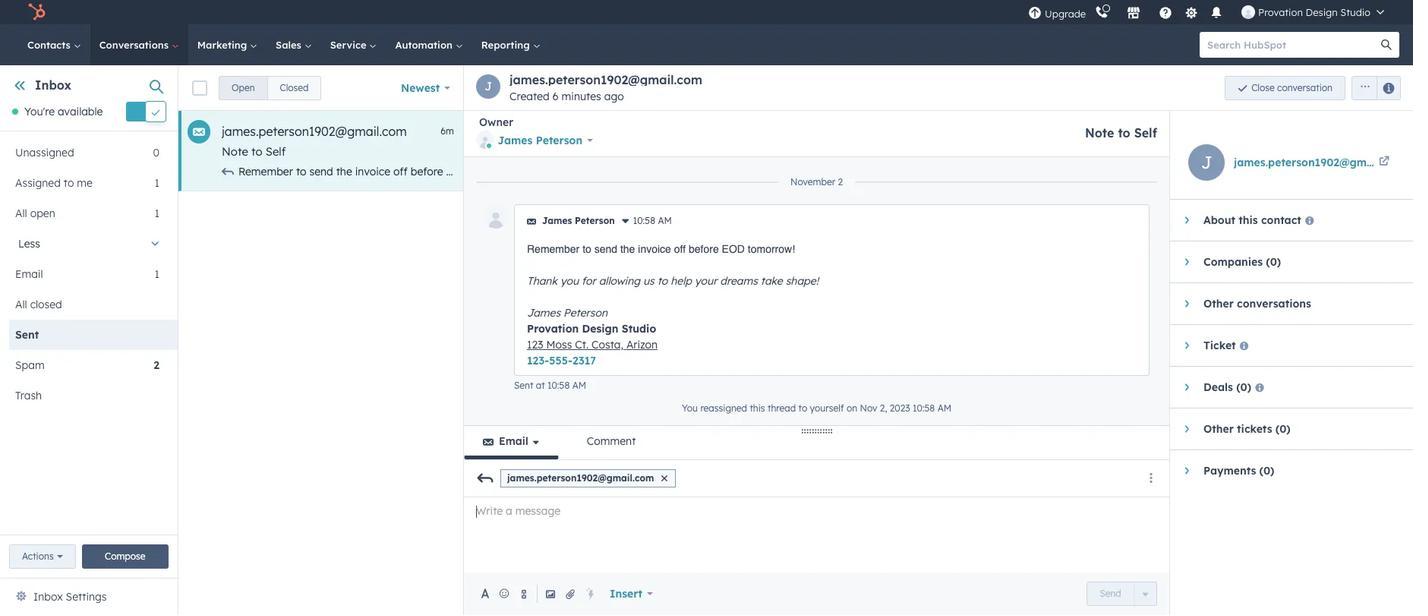 Task type: vqa. For each thing, say whether or not it's contained in the screenshot.
the top Design
yes



Task type: describe. For each thing, give the bounding box(es) containing it.
november
[[791, 176, 836, 188]]

before for remember to send the invoice off before eod tomorrow!
[[689, 243, 719, 255]]

send for remember to send the invoice off before eod tomorrow!
[[595, 243, 618, 255]]

caret image for "companies (0)" dropdown button
[[1185, 258, 1189, 267]]

james inside james peterson provation design studio 123 moss ct. costa, arizon 123-555-2317
[[527, 306, 561, 320]]

you're available image
[[12, 109, 18, 115]]

6
[[553, 90, 559, 103]]

inbox for inbox settings
[[33, 590, 63, 604]]

less
[[18, 237, 40, 251]]

trash
[[15, 389, 42, 403]]

1 for open
[[155, 207, 160, 221]]

other for other tickets (0)
[[1204, 422, 1234, 436]]

2 group from the left
[[1346, 76, 1401, 100]]

1 vertical spatial 10:58
[[548, 380, 570, 391]]

hubspot image
[[27, 3, 46, 21]]

1 horizontal spatial note
[[1085, 125, 1115, 141]]

us inside email from james.peterson1902@gmail.com with subject note to self "row"
[[642, 165, 653, 179]]

you reassigned this thread to yourself on nov 2, 2023 10:58 am
[[682, 403, 952, 414]]

2,
[[880, 403, 888, 414]]

0 vertical spatial 10:58
[[633, 215, 656, 226]]

insert button
[[600, 579, 663, 609]]

email from james.peterson1902@gmail.com with subject note to self row
[[179, 111, 1227, 191]]

1 vertical spatial take
[[761, 274, 783, 288]]

james inside "row"
[[821, 165, 854, 179]]

you inside email from james.peterson1902@gmail.com with subject note to self "row"
[[559, 165, 578, 179]]

marketing
[[197, 39, 250, 51]]

search image
[[1382, 39, 1392, 50]]

remember to send the invoice off before eod tomorrow!  thank you for allowing us to help your dreams take shape!  james peterson provation design studio 123 moss ct. costa, arizon 123-555-2317
[[239, 165, 1227, 179]]

send button
[[1087, 582, 1135, 606]]

comment button
[[568, 426, 655, 460]]

unassigned
[[15, 146, 74, 160]]

menu containing provation design studio
[[1027, 0, 1395, 24]]

assigned to me
[[15, 176, 93, 190]]

caret image for deals (0) 'dropdown button'
[[1185, 383, 1189, 392]]

design inside email from james.peterson1902@gmail.com with subject note to self "row"
[[955, 165, 990, 179]]

studio inside email from james.peterson1902@gmail.com with subject note to self "row"
[[993, 165, 1025, 179]]

november 2
[[791, 176, 843, 188]]

james.peterson1902@gmail.com down the comment button
[[507, 472, 654, 484]]

contacts
[[27, 39, 73, 51]]

payments (0) button
[[1171, 450, 1398, 491]]

all open
[[15, 207, 55, 221]]

deals
[[1204, 381, 1234, 394]]

newest button
[[391, 73, 460, 103]]

james peterson button
[[476, 129, 593, 152]]

marketing link
[[188, 24, 267, 65]]

deals (0) button
[[1171, 367, 1398, 408]]

inbox for inbox
[[35, 77, 71, 93]]

self inside "row"
[[266, 144, 286, 159]]

actions
[[22, 551, 54, 562]]

main content containing james.peterson1902@gmail.com
[[179, 65, 1414, 615]]

send
[[1100, 588, 1122, 599]]

send group
[[1087, 582, 1158, 606]]

about this contact
[[1204, 213, 1302, 227]]

hubspot link
[[18, 3, 57, 21]]

off for remember to send the invoice off before eod tomorrow!
[[674, 243, 686, 255]]

spam
[[15, 359, 45, 372]]

deals (0)
[[1204, 381, 1252, 394]]

me
[[77, 176, 93, 190]]

all closed button
[[9, 290, 160, 320]]

2317 inside james peterson provation design studio 123 moss ct. costa, arizon 123-555-2317
[[573, 354, 596, 368]]

about
[[1204, 213, 1236, 227]]

123- inside james peterson provation design studio 123 moss ct. costa, arizon 123-555-2317
[[527, 354, 549, 368]]

contacts link
[[18, 24, 90, 65]]

james.peterson1902@gmail.com link
[[1234, 153, 1406, 172]]

remember for remember to send the invoice off before eod tomorrow!
[[527, 243, 580, 255]]

2 vertical spatial 10:58
[[913, 403, 935, 414]]

service link
[[321, 24, 386, 65]]

all for all closed
[[15, 298, 27, 312]]

all for all open
[[15, 207, 27, 221]]

james inside popup button
[[498, 134, 533, 147]]

companies (0) button
[[1171, 242, 1398, 283]]

nov
[[860, 403, 878, 414]]

1 vertical spatial shape!
[[786, 274, 819, 288]]

insert
[[610, 587, 643, 601]]

provation inside email from james.peterson1902@gmail.com with subject note to self "row"
[[904, 165, 952, 179]]

note to self inside "row"
[[222, 144, 286, 159]]

available
[[58, 105, 103, 119]]

caret image for other conversations dropdown button
[[1185, 299, 1189, 308]]

james peterson image
[[1242, 5, 1256, 19]]

you're
[[24, 105, 55, 119]]

companies (0)
[[1204, 255, 1282, 269]]

upgrade image
[[1029, 6, 1042, 20]]

james peterson inside popup button
[[498, 134, 583, 147]]

close conversation button
[[1225, 76, 1346, 100]]

1 vertical spatial thank
[[527, 274, 558, 288]]

other conversations button
[[1171, 283, 1398, 324]]

other for other conversations
[[1204, 297, 1234, 311]]

1 vertical spatial you
[[560, 274, 579, 288]]

james peterson provation design studio 123 moss ct. costa, arizon 123-555-2317
[[527, 306, 658, 368]]

(0) for companies (0)
[[1267, 255, 1282, 269]]

tomorrow! for remember to send the invoice off before eod tomorrow!  thank you for allowing us to help your dreams take shape!  james peterson provation design studio 123 moss ct. costa, arizon 123-555-2317
[[472, 165, 523, 179]]

Open button
[[219, 76, 268, 100]]

peterson inside popup button
[[536, 134, 583, 147]]

you
[[682, 403, 698, 414]]

reassigned
[[701, 403, 747, 414]]

about this contact button
[[1171, 200, 1398, 241]]

james.peterson1902@gmail.com created 6 minutes ago
[[510, 72, 703, 103]]

thread
[[768, 403, 796, 414]]

marketplaces button
[[1118, 0, 1150, 24]]

1 vertical spatial your
[[695, 274, 717, 288]]

arizon inside email from james.peterson1902@gmail.com with subject note to self "row"
[[1128, 165, 1159, 179]]

provation inside popup button
[[1259, 6, 1303, 18]]

inbox settings
[[33, 590, 107, 604]]

other conversations
[[1204, 297, 1312, 311]]

payments
[[1204, 464, 1257, 478]]

1 vertical spatial dreams
[[720, 274, 758, 288]]

provation design studio
[[1259, 6, 1371, 18]]

1 vertical spatial us
[[643, 274, 655, 288]]

sales link
[[267, 24, 321, 65]]

costa, inside james peterson provation design studio 123 moss ct. costa, arizon 123-555-2317
[[592, 338, 624, 352]]

notifications button
[[1204, 0, 1230, 24]]

help image
[[1159, 7, 1173, 21]]

555- inside james peterson provation design studio 123 moss ct. costa, arizon 123-555-2317
[[549, 354, 573, 368]]

payments (0)
[[1204, 464, 1275, 478]]

before for remember to send the invoice off before eod tomorrow!  thank you for allowing us to help your dreams take shape!  james peterson provation design studio 123 moss ct. costa, arizon 123-555-2317
[[411, 165, 443, 179]]

sent button
[[9, 320, 160, 350]]

at
[[536, 380, 545, 391]]

trash button
[[9, 381, 160, 411]]

moss inside email from james.peterson1902@gmail.com with subject note to self "row"
[[1047, 165, 1073, 179]]

conversation
[[1278, 82, 1333, 93]]

2317 inside email from james.peterson1902@gmail.com with subject note to self "row"
[[1205, 165, 1227, 179]]

settings
[[66, 590, 107, 604]]

james.peterson1902@gmail.com inside "row"
[[222, 124, 407, 139]]

2 horizontal spatial am
[[938, 403, 952, 414]]

(0) for payments (0)
[[1260, 464, 1275, 478]]

1 vertical spatial this
[[750, 403, 765, 414]]

design inside popup button
[[1306, 6, 1338, 18]]

1 vertical spatial for
[[582, 274, 596, 288]]

design inside james peterson provation design studio 123 moss ct. costa, arizon 123-555-2317
[[582, 322, 619, 336]]

conversations
[[1237, 297, 1312, 311]]

group containing open
[[219, 76, 322, 100]]

1 vertical spatial allowing
[[599, 274, 640, 288]]

Search HubSpot search field
[[1200, 32, 1386, 58]]

close image
[[662, 476, 668, 482]]

on
[[847, 403, 858, 414]]

automation link
[[386, 24, 472, 65]]

this inside dropdown button
[[1239, 213, 1258, 227]]

eod for remember to send the invoice off before eod tomorrow!  thank you for allowing us to help your dreams take shape!  james peterson provation design studio 123 moss ct. costa, arizon 123-555-2317
[[446, 165, 469, 179]]

123 inside james peterson provation design studio 123 moss ct. costa, arizon 123-555-2317
[[527, 338, 543, 352]]

0 horizontal spatial 2
[[154, 359, 160, 372]]

open
[[30, 207, 55, 221]]

caret image for other tickets (0)
[[1185, 425, 1189, 434]]

1 horizontal spatial am
[[658, 215, 672, 226]]

tomorrow! for remember to send the invoice off before eod tomorrow!
[[748, 243, 795, 255]]

2023
[[890, 403, 910, 414]]

closed
[[30, 298, 62, 312]]

remember to send the invoice off before eod tomorrow!
[[527, 243, 795, 255]]

provation design studio button
[[1233, 0, 1394, 24]]

owner
[[479, 115, 514, 129]]

yourself
[[810, 403, 844, 414]]

dreams inside email from james.peterson1902@gmail.com with subject note to self "row"
[[719, 165, 757, 179]]

email button
[[464, 426, 559, 460]]

compose button
[[82, 545, 169, 569]]

allowing inside email from james.peterson1902@gmail.com with subject note to self "row"
[[598, 165, 639, 179]]



Task type: locate. For each thing, give the bounding box(es) containing it.
1 horizontal spatial eod
[[722, 243, 745, 255]]

open
[[232, 82, 255, 93]]

0 vertical spatial 555-
[[1182, 165, 1205, 179]]

am
[[658, 215, 672, 226], [573, 380, 587, 391], [938, 403, 952, 414]]

sent up spam
[[15, 328, 39, 342]]

caret image inside the "ticket" dropdown button
[[1185, 341, 1189, 350]]

0 horizontal spatial am
[[573, 380, 587, 391]]

ct. inside email from james.peterson1902@gmail.com with subject note to self "row"
[[1076, 165, 1090, 179]]

remember for remember to send the invoice off before eod tomorrow!  thank you for allowing us to help your dreams take shape!  james peterson provation design studio 123 moss ct. costa, arizon 123-555-2317
[[239, 165, 293, 179]]

10:58 right 2023
[[913, 403, 935, 414]]

thank inside email from james.peterson1902@gmail.com with subject note to self "row"
[[526, 165, 556, 179]]

1 vertical spatial all
[[15, 298, 27, 312]]

group down search button on the top of page
[[1346, 76, 1401, 100]]

provation inside james peterson provation design studio 123 moss ct. costa, arizon 123-555-2317
[[527, 322, 579, 336]]

0 vertical spatial send
[[309, 165, 333, 179]]

closed
[[280, 82, 309, 93]]

1 vertical spatial arizon
[[627, 338, 658, 352]]

before inside email from james.peterson1902@gmail.com with subject note to self "row"
[[411, 165, 443, 179]]

close
[[1252, 82, 1275, 93]]

other left tickets on the bottom right of the page
[[1204, 422, 1234, 436]]

self
[[1135, 125, 1158, 141], [266, 144, 286, 159]]

help up 10:58 am at the top of the page
[[670, 165, 691, 179]]

0 vertical spatial for
[[581, 165, 595, 179]]

0 horizontal spatial provation
[[527, 322, 579, 336]]

1 horizontal spatial send
[[595, 243, 618, 255]]

costa, down note to self heading on the right top
[[1093, 165, 1125, 179]]

minutes
[[562, 90, 601, 103]]

james peterson down created
[[498, 134, 583, 147]]

2 1 from the top
[[155, 207, 160, 221]]

2 vertical spatial provation
[[527, 322, 579, 336]]

calling icon button
[[1089, 2, 1115, 22]]

comment
[[587, 434, 636, 448]]

10:58
[[633, 215, 656, 226], [548, 380, 570, 391], [913, 403, 935, 414]]

menu
[[1027, 0, 1395, 24]]

1 horizontal spatial note to self
[[1085, 125, 1158, 141]]

0 vertical spatial am
[[658, 215, 672, 226]]

this right about
[[1239, 213, 1258, 227]]

thank up james peterson provation design studio 123 moss ct. costa, arizon 123-555-2317
[[527, 274, 558, 288]]

other
[[1204, 297, 1234, 311], [1204, 422, 1234, 436]]

peterson right november 2
[[857, 165, 901, 179]]

for up james peterson provation design studio 123 moss ct. costa, arizon 123-555-2317
[[582, 274, 596, 288]]

more info image
[[621, 217, 630, 226]]

costa, inside email from james.peterson1902@gmail.com with subject note to self "row"
[[1093, 165, 1125, 179]]

0 vertical spatial your
[[694, 165, 716, 179]]

ct. up 123-555-2317 link at the bottom left of the page
[[575, 338, 589, 352]]

sent
[[15, 328, 39, 342], [514, 380, 534, 391]]

remember
[[239, 165, 293, 179], [527, 243, 580, 255]]

0 vertical spatial email
[[15, 268, 43, 281]]

123- inside email from james.peterson1902@gmail.com with subject note to self "row"
[[1162, 165, 1182, 179]]

0 vertical spatial caret image
[[1185, 216, 1189, 225]]

close conversation
[[1252, 82, 1333, 93]]

you up james peterson provation design studio 123 moss ct. costa, arizon 123-555-2317
[[560, 274, 579, 288]]

caret image inside about this contact dropdown button
[[1185, 216, 1189, 225]]

1 vertical spatial tomorrow!
[[748, 243, 795, 255]]

caret image
[[1185, 216, 1189, 225], [1185, 425, 1189, 434], [1185, 466, 1189, 476]]

caret image for the "ticket" dropdown button
[[1185, 341, 1189, 350]]

invoice for remember to send the invoice off before eod tomorrow!
[[638, 243, 671, 255]]

555- inside email from james.peterson1902@gmail.com with subject note to self "row"
[[1182, 165, 1205, 179]]

thank down james peterson popup button
[[526, 165, 556, 179]]

ct. inside james peterson provation design studio 123 moss ct. costa, arizon 123-555-2317
[[575, 338, 589, 352]]

1 group from the left
[[219, 76, 322, 100]]

0 vertical spatial this
[[1239, 213, 1258, 227]]

1 vertical spatial note
[[222, 144, 248, 159]]

settings link
[[1182, 4, 1201, 20]]

invoice for remember to send the invoice off before eod tomorrow!  thank you for allowing us to help your dreams take shape!  james peterson provation design studio 123 moss ct. costa, arizon 123-555-2317
[[355, 165, 391, 179]]

0 vertical spatial take
[[760, 165, 782, 179]]

0 vertical spatial 123
[[1028, 165, 1045, 179]]

10:58 right at
[[548, 380, 570, 391]]

0
[[153, 146, 160, 160]]

costa, up 123-555-2317 link at the bottom left of the page
[[592, 338, 624, 352]]

caret image left other conversations at the right of page
[[1185, 299, 1189, 308]]

1 horizontal spatial 2317
[[1205, 165, 1227, 179]]

remember inside email from james.peterson1902@gmail.com with subject note to self "row"
[[239, 165, 293, 179]]

before down 6m at the left top of page
[[411, 165, 443, 179]]

off for remember to send the invoice off before eod tomorrow!  thank you for allowing us to help your dreams take shape!  james peterson provation design studio 123 moss ct. costa, arizon 123-555-2317
[[393, 165, 408, 179]]

all
[[15, 207, 27, 221], [15, 298, 27, 312]]

1 vertical spatial help
[[671, 274, 692, 288]]

note to self heading
[[1085, 125, 1158, 141]]

caret image inside "companies (0)" dropdown button
[[1185, 258, 1189, 267]]

0 horizontal spatial moss
[[546, 338, 572, 352]]

all left open
[[15, 207, 27, 221]]

caret image inside other tickets (0) dropdown button
[[1185, 425, 1189, 434]]

you're available
[[24, 105, 103, 119]]

other tickets (0)
[[1204, 422, 1291, 436]]

1 for to
[[155, 176, 160, 190]]

(0) right "payments"
[[1260, 464, 1275, 478]]

caret image inside deals (0) 'dropdown button'
[[1185, 383, 1189, 392]]

0 horizontal spatial before
[[411, 165, 443, 179]]

costa,
[[1093, 165, 1125, 179], [592, 338, 624, 352]]

555- up sent at 10:58 am
[[549, 354, 573, 368]]

0 vertical spatial eod
[[446, 165, 469, 179]]

1 horizontal spatial before
[[689, 243, 719, 255]]

1
[[155, 176, 160, 190], [155, 207, 160, 221], [155, 268, 160, 281]]

help down remember to send the invoice off before eod tomorrow!
[[671, 274, 692, 288]]

conversations
[[99, 39, 172, 51]]

caret image
[[1185, 258, 1189, 267], [1185, 299, 1189, 308], [1185, 341, 1189, 350], [1185, 383, 1189, 392]]

1 vertical spatial design
[[955, 165, 990, 179]]

arizon down note to self heading on the right top
[[1128, 165, 1159, 179]]

conversations link
[[90, 24, 188, 65]]

the inside email from james.peterson1902@gmail.com with subject note to self "row"
[[336, 165, 352, 179]]

1 horizontal spatial moss
[[1047, 165, 1073, 179]]

0 horizontal spatial ct.
[[575, 338, 589, 352]]

companies
[[1204, 255, 1263, 269]]

james.peterson1902@gmail.com
[[510, 72, 703, 87], [222, 124, 407, 139], [1234, 156, 1406, 169], [507, 472, 654, 484]]

1 vertical spatial send
[[595, 243, 618, 255]]

contact
[[1262, 213, 1302, 227]]

1 horizontal spatial off
[[674, 243, 686, 255]]

1 caret image from the top
[[1185, 258, 1189, 267]]

james peterson left more info image
[[542, 215, 615, 226]]

1 horizontal spatial 555-
[[1182, 165, 1205, 179]]

1 horizontal spatial remember
[[527, 243, 580, 255]]

for down james peterson popup button
[[581, 165, 595, 179]]

moss inside james peterson provation design studio 123 moss ct. costa, arizon 123-555-2317
[[546, 338, 572, 352]]

10:58 am
[[633, 215, 672, 226]]

off inside email from james.peterson1902@gmail.com with subject note to self "row"
[[393, 165, 408, 179]]

1 horizontal spatial provation
[[904, 165, 952, 179]]

upgrade
[[1045, 7, 1086, 19]]

inbox up you're available
[[35, 77, 71, 93]]

1 1 from the top
[[155, 176, 160, 190]]

the for remember to send the invoice off before eod tomorrow!
[[621, 243, 635, 255]]

ct. down note to self heading on the right top
[[1076, 165, 1090, 179]]

1 horizontal spatial email
[[499, 434, 528, 448]]

1 vertical spatial email
[[499, 434, 528, 448]]

(0) inside 'dropdown button'
[[1237, 381, 1252, 394]]

0 vertical spatial shape!
[[785, 165, 818, 179]]

0 vertical spatial tomorrow!
[[472, 165, 523, 179]]

sent left at
[[514, 380, 534, 391]]

am right 2023
[[938, 403, 952, 414]]

2 caret image from the top
[[1185, 425, 1189, 434]]

sent inside sent button
[[15, 328, 39, 342]]

note inside "row"
[[222, 144, 248, 159]]

james.peterson1902@gmail.com up ago
[[510, 72, 703, 87]]

0 vertical spatial costa,
[[1093, 165, 1125, 179]]

1 vertical spatial moss
[[546, 338, 572, 352]]

take inside email from james.peterson1902@gmail.com with subject note to self "row"
[[760, 165, 782, 179]]

3 caret image from the top
[[1185, 466, 1189, 476]]

group down sales
[[219, 76, 322, 100]]

inbox settings link
[[33, 588, 107, 606]]

(0) for deals (0)
[[1237, 381, 1252, 394]]

assigned
[[15, 176, 61, 190]]

marketplaces image
[[1127, 7, 1141, 21]]

ct.
[[1076, 165, 1090, 179], [575, 338, 589, 352]]

all inside 'button'
[[15, 298, 27, 312]]

am up remember to send the invoice off before eod tomorrow!
[[658, 215, 672, 226]]

peterson inside "row"
[[857, 165, 901, 179]]

caret image left other tickets (0)
[[1185, 425, 1189, 434]]

caret image left ticket
[[1185, 341, 1189, 350]]

0 vertical spatial us
[[642, 165, 653, 179]]

caret image inside payments (0) dropdown button
[[1185, 466, 1189, 476]]

0 vertical spatial 1
[[155, 176, 160, 190]]

your
[[694, 165, 716, 179], [695, 274, 717, 288]]

eod up thank you for allowing us to help your dreams take shape! on the top of page
[[722, 243, 745, 255]]

settings image
[[1185, 6, 1198, 20]]

peterson
[[536, 134, 583, 147], [857, 165, 901, 179], [575, 215, 615, 226], [564, 306, 608, 320]]

group
[[219, 76, 322, 100], [1346, 76, 1401, 100]]

before up thank you for allowing us to help your dreams take shape! on the top of page
[[689, 243, 719, 255]]

help
[[670, 165, 691, 179], [671, 274, 692, 288]]

2 horizontal spatial 10:58
[[913, 403, 935, 414]]

1 vertical spatial 555-
[[549, 354, 573, 368]]

ticket
[[1204, 339, 1236, 352]]

email inside email button
[[499, 434, 528, 448]]

123
[[1028, 165, 1045, 179], [527, 338, 543, 352]]

eod inside email from james.peterson1902@gmail.com with subject note to self "row"
[[446, 165, 469, 179]]

james.peterson1902@gmail.com up about this contact dropdown button
[[1234, 156, 1406, 169]]

us up 10:58 am at the top of the page
[[642, 165, 653, 179]]

3 1 from the top
[[155, 268, 160, 281]]

3 caret image from the top
[[1185, 341, 1189, 350]]

peterson down 6
[[536, 134, 583, 147]]

(0)
[[1267, 255, 1282, 269], [1237, 381, 1252, 394], [1276, 422, 1291, 436], [1260, 464, 1275, 478]]

1 vertical spatial 2317
[[573, 354, 596, 368]]

2 all from the top
[[15, 298, 27, 312]]

6m
[[441, 125, 454, 137]]

peterson up 123-555-2317 link at the bottom left of the page
[[564, 306, 608, 320]]

allowing down remember to send the invoice off before eod tomorrow!
[[599, 274, 640, 288]]

0 vertical spatial self
[[1135, 125, 1158, 141]]

invoice inside email from james.peterson1902@gmail.com with subject note to self "row"
[[355, 165, 391, 179]]

1 horizontal spatial invoice
[[638, 243, 671, 255]]

1 vertical spatial ct.
[[575, 338, 589, 352]]

for inside email from james.peterson1902@gmail.com with subject note to self "row"
[[581, 165, 595, 179]]

caret image left companies on the right top of page
[[1185, 258, 1189, 267]]

0 vertical spatial design
[[1306, 6, 1338, 18]]

1 vertical spatial invoice
[[638, 243, 671, 255]]

send inside email from james.peterson1902@gmail.com with subject note to self "row"
[[309, 165, 333, 179]]

1 vertical spatial provation
[[904, 165, 952, 179]]

automation
[[395, 39, 456, 51]]

555- up about
[[1182, 165, 1205, 179]]

0 horizontal spatial costa,
[[592, 338, 624, 352]]

ago
[[604, 90, 624, 103]]

main content
[[179, 65, 1414, 615]]

sent for sent at 10:58 am
[[514, 380, 534, 391]]

0 vertical spatial 2
[[838, 176, 843, 188]]

2317
[[1205, 165, 1227, 179], [573, 354, 596, 368]]

0 vertical spatial dreams
[[719, 165, 757, 179]]

1 vertical spatial eod
[[722, 243, 745, 255]]

inbox left settings
[[33, 590, 63, 604]]

0 horizontal spatial eod
[[446, 165, 469, 179]]

studio inside james peterson provation design studio 123 moss ct. costa, arizon 123-555-2317
[[622, 322, 656, 336]]

help inside email from james.peterson1902@gmail.com with subject note to self "row"
[[670, 165, 691, 179]]

reporting link
[[472, 24, 550, 65]]

to
[[1118, 125, 1131, 141], [251, 144, 263, 159], [296, 165, 307, 179], [656, 165, 667, 179], [64, 176, 74, 190], [583, 243, 592, 255], [658, 274, 668, 288], [799, 403, 808, 414]]

123 inside email from james.peterson1902@gmail.com with subject note to self "row"
[[1028, 165, 1045, 179]]

(0) right companies on the right top of page
[[1267, 255, 1282, 269]]

arizon inside james peterson provation design studio 123 moss ct. costa, arizon 123-555-2317
[[627, 338, 658, 352]]

arizon down thank you for allowing us to help your dreams take shape! on the top of page
[[627, 338, 658, 352]]

the
[[336, 165, 352, 179], [621, 243, 635, 255]]

caret image left "payments"
[[1185, 466, 1189, 476]]

studio inside popup button
[[1341, 6, 1371, 18]]

sent inside main content
[[514, 380, 534, 391]]

1 vertical spatial caret image
[[1185, 425, 1189, 434]]

am down 123-555-2317 link at the bottom left of the page
[[573, 380, 587, 391]]

shape!
[[785, 165, 818, 179], [786, 274, 819, 288]]

0 vertical spatial remember
[[239, 165, 293, 179]]

1 vertical spatial before
[[689, 243, 719, 255]]

0 vertical spatial other
[[1204, 297, 1234, 311]]

your inside email from james.peterson1902@gmail.com with subject note to self "row"
[[694, 165, 716, 179]]

send for remember to send the invoice off before eod tomorrow!  thank you for allowing us to help your dreams take shape!  james peterson provation design studio 123 moss ct. costa, arizon 123-555-2317
[[309, 165, 333, 179]]

2 other from the top
[[1204, 422, 1234, 436]]

invoice
[[355, 165, 391, 179], [638, 243, 671, 255]]

1 horizontal spatial costa,
[[1093, 165, 1125, 179]]

caret image for payments (0)
[[1185, 466, 1189, 476]]

0 horizontal spatial 10:58
[[548, 380, 570, 391]]

2 horizontal spatial studio
[[1341, 6, 1371, 18]]

2317 up sent at 10:58 am
[[573, 354, 596, 368]]

555-
[[1182, 165, 1205, 179], [549, 354, 573, 368]]

thank
[[526, 165, 556, 179], [527, 274, 558, 288]]

4 caret image from the top
[[1185, 383, 1189, 392]]

2 caret image from the top
[[1185, 299, 1189, 308]]

all closed
[[15, 298, 62, 312]]

eod down 6m at the left top of page
[[446, 165, 469, 179]]

design
[[1306, 6, 1338, 18], [955, 165, 990, 179], [582, 322, 619, 336]]

you down james peterson popup button
[[559, 165, 578, 179]]

reporting
[[481, 39, 533, 51]]

0 vertical spatial note to self
[[1085, 125, 1158, 141]]

tomorrow! inside email from james.peterson1902@gmail.com with subject note to self "row"
[[472, 165, 523, 179]]

calling icon image
[[1095, 6, 1109, 20]]

0 horizontal spatial remember
[[239, 165, 293, 179]]

the for remember to send the invoice off before eod tomorrow!  thank you for allowing us to help your dreams take shape!  james peterson provation design studio 123 moss ct. costa, arizon 123-555-2317
[[336, 165, 352, 179]]

0 horizontal spatial sent
[[15, 328, 39, 342]]

email down less
[[15, 268, 43, 281]]

shape! inside email from james.peterson1902@gmail.com with subject note to self "row"
[[785, 165, 818, 179]]

0 vertical spatial thank
[[526, 165, 556, 179]]

email
[[15, 268, 43, 281], [499, 434, 528, 448]]

for
[[581, 165, 595, 179], [582, 274, 596, 288]]

help button
[[1153, 0, 1179, 24]]

0 vertical spatial 123-
[[1162, 165, 1182, 179]]

eod for remember to send the invoice off before eod tomorrow!
[[722, 243, 745, 255]]

0 horizontal spatial send
[[309, 165, 333, 179]]

us down remember to send the invoice off before eod tomorrow!
[[643, 274, 655, 288]]

1 vertical spatial 1
[[155, 207, 160, 221]]

1 horizontal spatial self
[[1135, 125, 1158, 141]]

0 vertical spatial the
[[336, 165, 352, 179]]

service
[[330, 39, 370, 51]]

caret image left deals
[[1185, 383, 1189, 392]]

1 vertical spatial off
[[674, 243, 686, 255]]

1 caret image from the top
[[1185, 216, 1189, 225]]

allowing up more info image
[[598, 165, 639, 179]]

(0) inside dropdown button
[[1260, 464, 1275, 478]]

actions button
[[9, 545, 76, 569]]

2 inside main content
[[838, 176, 843, 188]]

1 horizontal spatial arizon
[[1128, 165, 1159, 179]]

123-555-2317 link
[[527, 354, 596, 368]]

1 other from the top
[[1204, 297, 1234, 311]]

Closed button
[[267, 76, 322, 100]]

compose
[[105, 551, 146, 562]]

(0) right deals
[[1237, 381, 1252, 394]]

notifications image
[[1210, 7, 1224, 21]]

2317 up about
[[1205, 165, 1227, 179]]

1 all from the top
[[15, 207, 27, 221]]

1 vertical spatial am
[[573, 380, 587, 391]]

inbox
[[35, 77, 71, 93], [33, 590, 63, 604]]

0 horizontal spatial 123-
[[527, 354, 549, 368]]

search button
[[1374, 32, 1400, 58]]

dreams
[[719, 165, 757, 179], [720, 274, 758, 288]]

ticket button
[[1171, 325, 1398, 366]]

1 vertical spatial sent
[[514, 380, 534, 391]]

email down sent at 10:58 am
[[499, 434, 528, 448]]

caret image left about
[[1185, 216, 1189, 225]]

thank you for allowing us to help your dreams take shape!
[[527, 274, 819, 288]]

james.peterson1902@gmail.com down the closed button
[[222, 124, 407, 139]]

0 vertical spatial inbox
[[35, 77, 71, 93]]

sent for sent
[[15, 328, 39, 342]]

peterson inside james peterson provation design studio 123 moss ct. costa, arizon 123-555-2317
[[564, 306, 608, 320]]

1 vertical spatial note to self
[[222, 144, 286, 159]]

0 horizontal spatial tomorrow!
[[472, 165, 523, 179]]

this left thread
[[750, 403, 765, 414]]

1 vertical spatial self
[[266, 144, 286, 159]]

newest
[[401, 81, 440, 95]]

0 horizontal spatial the
[[336, 165, 352, 179]]

other tickets (0) button
[[1171, 409, 1398, 450]]

10:58 right more info image
[[633, 215, 656, 226]]

0 vertical spatial off
[[393, 165, 408, 179]]

(0) right tickets on the bottom right of the page
[[1276, 422, 1291, 436]]

peterson left more info image
[[575, 215, 615, 226]]

1 vertical spatial james peterson
[[542, 215, 615, 226]]

caret image inside other conversations dropdown button
[[1185, 299, 1189, 308]]

1 vertical spatial inbox
[[33, 590, 63, 604]]

1 vertical spatial the
[[621, 243, 635, 255]]

other up ticket
[[1204, 297, 1234, 311]]

created
[[510, 90, 550, 103]]

0 horizontal spatial off
[[393, 165, 408, 179]]

all left closed
[[15, 298, 27, 312]]



